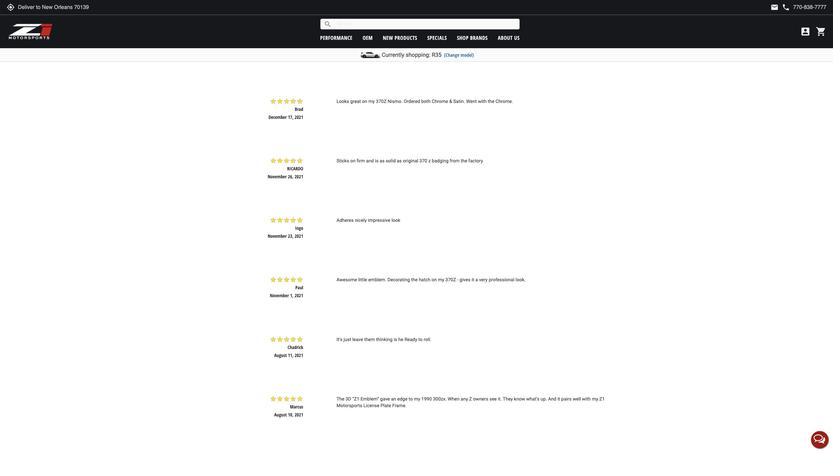 Task type: vqa. For each thing, say whether or not it's contained in the screenshot.
370Z (Z34) THROTTLE CONTROLLER
no



Task type: locate. For each thing, give the bounding box(es) containing it.
november inside the star star star star star ingo november 23, 2021
[[268, 233, 287, 240]]

2021
[[295, 114, 303, 121], [295, 174, 303, 180], [295, 233, 303, 240], [295, 293, 303, 299], [295, 352, 303, 359], [295, 412, 303, 418]]

firm
[[357, 158, 365, 164]]

november left 26,
[[268, 174, 287, 180]]

looks left great
[[337, 99, 349, 104]]

shopping:
[[406, 52, 430, 58]]

2 vertical spatial november
[[270, 293, 289, 299]]

star star star star star brad december 17, 2021
[[269, 98, 303, 121]]

awesome
[[337, 278, 357, 283]]

4 2021 from the top
[[295, 293, 303, 299]]

november inside star star star star star paul november 1, 2021
[[270, 293, 289, 299]]

the left hatch
[[411, 278, 418, 283]]

looks
[[337, 39, 349, 45], [337, 99, 349, 104]]

2 horizontal spatial the
[[488, 99, 494, 104]]

install.
[[371, 39, 385, 45]]

0 vertical spatial to
[[418, 337, 423, 342]]

model)
[[461, 52, 474, 58]]

as left solid
[[380, 158, 385, 164]]

1 vertical spatial the
[[461, 158, 467, 164]]

1 vertical spatial with
[[582, 397, 591, 402]]

1 vertical spatial august
[[274, 412, 287, 418]]

370z
[[376, 99, 387, 104], [445, 278, 456, 283]]

as right solid
[[397, 158, 402, 164]]

what's
[[526, 397, 540, 402]]

thinking
[[376, 337, 393, 342]]

370z left "nismo."
[[376, 99, 387, 104]]

3d
[[346, 397, 351, 402]]

is
[[375, 158, 379, 164], [394, 337, 397, 342]]

little
[[358, 278, 367, 283]]

it inside 'the 3d "z1 emblem" gave an edge to my 1990 300zx. when any z owners see it. they know what's up. and it pairs well with my z1 motorsports license plate frame.'
[[558, 397, 560, 402]]

up.
[[541, 397, 547, 402]]

shop
[[457, 34, 469, 41]]

1 horizontal spatial with
[[582, 397, 591, 402]]

august left 10, at the left bottom of the page
[[274, 412, 287, 418]]

0 vertical spatial november
[[268, 174, 287, 180]]

1 vertical spatial is
[[394, 337, 397, 342]]

and
[[366, 158, 374, 164]]

sticks
[[337, 158, 349, 164]]

them
[[364, 337, 375, 342]]

star star star star star chadrick august 11, 2021
[[270, 336, 303, 359]]

300zx.
[[433, 397, 447, 402]]

0 vertical spatial the
[[488, 99, 494, 104]]

mail link
[[771, 3, 779, 11]]

2021 down 'ingo'
[[295, 233, 303, 240]]

2 horizontal spatial on
[[432, 278, 437, 283]]

0 vertical spatial it
[[472, 278, 474, 283]]

1 vertical spatial november
[[268, 233, 287, 240]]

the right from
[[461, 158, 467, 164]]

0 horizontal spatial as
[[380, 158, 385, 164]]

2021 inside star star star star star brad december 17, 2021
[[295, 114, 303, 121]]

1 vertical spatial it
[[558, 397, 560, 402]]

well
[[573, 397, 581, 402]]

the for star star star star star ricardo november 26, 2021
[[461, 158, 467, 164]]

august inside star star star star star marcus august 10, 2021
[[274, 412, 287, 418]]

2021 right 10, at the left bottom of the page
[[295, 412, 303, 418]]

to
[[418, 337, 423, 342], [409, 397, 413, 402]]

6 2021 from the top
[[295, 412, 303, 418]]

paul
[[295, 285, 303, 291]]

1 horizontal spatial the
[[461, 158, 467, 164]]

november left 1,
[[270, 293, 289, 299]]

1 vertical spatial looks
[[337, 99, 349, 104]]

looks great on my 370z nismo. ordered both chrome & satin. went with the chrome.
[[337, 99, 513, 104]]

august for star star star star star chadrick august 11, 2021
[[274, 352, 287, 359]]

looks left nice
[[337, 39, 349, 45]]

mail phone
[[771, 3, 790, 11]]

november inside the star star star star star ricardo november 26, 2021
[[268, 174, 287, 180]]

great
[[350, 99, 361, 104]]

it left a
[[472, 278, 474, 283]]

any
[[461, 397, 468, 402]]

star star star star star ingo november 23, 2021
[[268, 217, 303, 240]]

nismo.
[[388, 99, 403, 104]]

1 as from the left
[[380, 158, 385, 164]]

r35
[[432, 52, 442, 58]]

1 vertical spatial on
[[350, 158, 356, 164]]

2 vertical spatial on
[[432, 278, 437, 283]]

november
[[268, 174, 287, 180], [268, 233, 287, 240], [270, 293, 289, 299]]

the left chrome.
[[488, 99, 494, 104]]

1 vertical spatial 370z
[[445, 278, 456, 283]]

2 august from the top
[[274, 412, 287, 418]]

2021 for star star star star star marcus august 10, 2021
[[295, 412, 303, 418]]

search
[[324, 20, 332, 28]]

3 2021 from the top
[[295, 233, 303, 240]]

shop brands link
[[457, 34, 488, 41]]

it's
[[337, 337, 342, 342]]

gives
[[460, 278, 471, 283]]

with right went
[[478, 99, 487, 104]]

august inside star star star star star chadrick august 11, 2021
[[274, 352, 287, 359]]

0 horizontal spatial 370z
[[376, 99, 387, 104]]

from
[[450, 158, 460, 164]]

on right hatch
[[432, 278, 437, 283]]

see
[[490, 397, 497, 402]]

2021 for star star star star star ingo november 23, 2021
[[295, 233, 303, 240]]

0 vertical spatial with
[[478, 99, 487, 104]]

2021 down the brad
[[295, 114, 303, 121]]

1 horizontal spatial as
[[397, 158, 402, 164]]

it
[[472, 278, 474, 283], [558, 397, 560, 402]]

1 august from the top
[[274, 352, 287, 359]]

1 2021 from the top
[[295, 114, 303, 121]]

satin.
[[453, 99, 465, 104]]

look.
[[516, 278, 526, 283]]

0 horizontal spatial the
[[411, 278, 418, 283]]

0 horizontal spatial with
[[478, 99, 487, 104]]

gabriel
[[290, 47, 303, 53]]

it right and
[[558, 397, 560, 402]]

1 horizontal spatial to
[[418, 337, 423, 342]]

it's just leave them thinking is he ready to roll.
[[337, 337, 431, 342]]

about us link
[[498, 34, 520, 41]]

2021 inside the star star star star star ricardo november 26, 2021
[[295, 174, 303, 180]]

factory
[[469, 158, 483, 164]]

license
[[363, 403, 379, 409]]

2021 inside star star star star star paul november 1, 2021
[[295, 293, 303, 299]]

is right and
[[375, 158, 379, 164]]

0 horizontal spatial is
[[375, 158, 379, 164]]

370z left -
[[445, 278, 456, 283]]

august for star star star star star marcus august 10, 2021
[[274, 412, 287, 418]]

ricardo
[[287, 166, 303, 172]]

star
[[270, 98, 277, 105], [277, 98, 283, 105], [283, 98, 290, 105], [290, 98, 297, 105], [297, 98, 303, 105], [270, 158, 277, 164], [277, 158, 283, 164], [283, 158, 290, 164], [290, 158, 297, 164], [297, 158, 303, 164], [270, 217, 277, 224], [277, 217, 283, 224], [283, 217, 290, 224], [290, 217, 297, 224], [297, 217, 303, 224], [270, 277, 277, 284], [277, 277, 283, 284], [283, 277, 290, 284], [290, 277, 297, 284], [297, 277, 303, 284], [270, 336, 277, 343], [277, 336, 283, 343], [283, 336, 290, 343], [290, 336, 297, 343], [297, 336, 303, 343], [270, 396, 277, 403], [277, 396, 283, 403], [283, 396, 290, 403], [290, 396, 297, 403], [297, 396, 303, 403]]

the for star star star star star brad december 17, 2021
[[488, 99, 494, 104]]

with right well
[[582, 397, 591, 402]]

2 vertical spatial the
[[411, 278, 418, 283]]

specials
[[427, 34, 447, 41]]

on
[[362, 99, 367, 104], [350, 158, 356, 164], [432, 278, 437, 283]]

0 vertical spatial august
[[274, 352, 287, 359]]

frame.
[[392, 403, 407, 409]]

august left '11,'
[[274, 352, 287, 359]]

account_box
[[800, 26, 811, 37]]

with inside 'the 3d "z1 emblem" gave an edge to my 1990 300zx. when any z owners see it. they know what's up. and it pairs well with my z1 motorsports license plate frame.'
[[582, 397, 591, 402]]

ordered
[[404, 99, 420, 104]]

about
[[498, 34, 513, 41]]

0 horizontal spatial to
[[409, 397, 413, 402]]

0 vertical spatial on
[[362, 99, 367, 104]]

-
[[457, 278, 459, 283]]

to right edge
[[409, 397, 413, 402]]

brands
[[470, 34, 488, 41]]

sticks on firm and is as solid as original 370 z badging from the factory
[[337, 158, 483, 164]]

1 horizontal spatial it
[[558, 397, 560, 402]]

2 looks from the top
[[337, 99, 349, 104]]

0 vertical spatial is
[[375, 158, 379, 164]]

0 vertical spatial looks
[[337, 39, 349, 45]]

2021 right 26,
[[295, 174, 303, 180]]

5 2021 from the top
[[295, 352, 303, 359]]

on right great
[[362, 99, 367, 104]]

shopping_cart
[[816, 26, 827, 37]]

1 vertical spatial to
[[409, 397, 413, 402]]

2 2021 from the top
[[295, 174, 303, 180]]

my
[[369, 99, 375, 104], [438, 278, 444, 283], [414, 397, 420, 402], [592, 397, 598, 402]]

account_box link
[[799, 26, 813, 37]]

new products link
[[383, 34, 417, 41]]

my left z1
[[592, 397, 598, 402]]

shopping_cart link
[[814, 26, 827, 37]]

just
[[344, 337, 351, 342]]

2021 right '11,'
[[295, 352, 303, 359]]

adheres nicely impressive look
[[337, 218, 400, 223]]

0 vertical spatial 370z
[[376, 99, 387, 104]]

2021 inside star star star star star marcus august 10, 2021
[[295, 412, 303, 418]]

to left roll.
[[418, 337, 423, 342]]

looks nice easy install.
[[337, 39, 385, 45]]

august
[[274, 352, 287, 359], [274, 412, 287, 418]]

specials link
[[427, 34, 447, 41]]

1 horizontal spatial 370z
[[445, 278, 456, 283]]

on left the firm
[[350, 158, 356, 164]]

17,
[[288, 114, 294, 121]]

is left he
[[394, 337, 397, 342]]

1 looks from the top
[[337, 39, 349, 45]]

looks for looks nice easy install.
[[337, 39, 349, 45]]

2021 right 1,
[[295, 293, 303, 299]]

2021 inside the star star star star star ingo november 23, 2021
[[295, 233, 303, 240]]

november left 23, at the left of the page
[[268, 233, 287, 240]]

1 horizontal spatial on
[[362, 99, 367, 104]]

decorating
[[388, 278, 410, 283]]

2021 inside star star star star star chadrick august 11, 2021
[[295, 352, 303, 359]]

emblem.
[[368, 278, 386, 283]]



Task type: describe. For each thing, give the bounding box(es) containing it.
&
[[449, 99, 452, 104]]

roll.
[[424, 337, 431, 342]]

and
[[548, 397, 556, 402]]

they
[[503, 397, 513, 402]]

z1 motorsports logo image
[[8, 23, 53, 40]]

motorsports
[[337, 403, 362, 409]]

november for star star star star star ingo november 23, 2021
[[268, 233, 287, 240]]

know
[[514, 397, 525, 402]]

star star star star star ricardo november 26, 2021
[[268, 158, 303, 180]]

gave
[[380, 397, 390, 402]]

z1
[[600, 397, 605, 402]]

2021 for star star star star star chadrick august 11, 2021
[[295, 352, 303, 359]]

professional
[[489, 278, 515, 283]]

plate
[[381, 403, 391, 409]]

original
[[403, 158, 418, 164]]

my right great
[[369, 99, 375, 104]]

edge
[[397, 397, 408, 402]]

very
[[479, 278, 488, 283]]

he
[[398, 337, 403, 342]]

2021 for star star star star star ricardo november 26, 2021
[[295, 174, 303, 180]]

shop brands
[[457, 34, 488, 41]]

adheres
[[337, 218, 354, 223]]

december
[[269, 114, 287, 121]]

leave
[[352, 337, 363, 342]]

mail
[[771, 3, 779, 11]]

products
[[395, 34, 417, 41]]

november for star star star star star paul november 1, 2021
[[270, 293, 289, 299]]

my_location
[[7, 3, 15, 11]]

my left 1990
[[414, 397, 420, 402]]

it.
[[498, 397, 502, 402]]

10,
[[288, 412, 294, 418]]

0 horizontal spatial on
[[350, 158, 356, 164]]

performance link
[[320, 34, 353, 41]]

awesome little emblem. decorating the hatch on my 370z - gives it a very professional look.
[[337, 278, 526, 283]]

23,
[[288, 233, 294, 240]]

both
[[421, 99, 431, 104]]

(change model) link
[[444, 52, 474, 58]]

hatch
[[419, 278, 431, 283]]

badging
[[432, 158, 449, 164]]

new
[[383, 34, 393, 41]]

(change
[[444, 52, 459, 58]]

2021 for star star star star star brad december 17, 2021
[[295, 114, 303, 121]]

when
[[448, 397, 460, 402]]

star star star star star paul november 1, 2021
[[270, 277, 303, 299]]

to inside 'the 3d "z1 emblem" gave an edge to my 1990 300zx. when any z owners see it. they know what's up. and it pairs well with my z1 motorsports license plate frame.'
[[409, 397, 413, 402]]

new products
[[383, 34, 417, 41]]

ready
[[405, 337, 417, 342]]

my right hatch
[[438, 278, 444, 283]]

november for star star star star star ricardo november 26, 2021
[[268, 174, 287, 180]]

the
[[337, 397, 344, 402]]

chrome
[[432, 99, 448, 104]]

z
[[469, 397, 472, 402]]

1990
[[421, 397, 432, 402]]

easy
[[360, 39, 370, 45]]

370
[[419, 158, 427, 164]]

the 3d "z1 emblem" gave an edge to my 1990 300zx. when any z owners see it. they know what's up. and it pairs well with my z1 motorsports license plate frame.
[[337, 397, 605, 409]]

chrome.
[[496, 99, 513, 104]]

looks for looks great on my 370z nismo. ordered both chrome & satin. went with the chrome.
[[337, 99, 349, 104]]

0 horizontal spatial it
[[472, 278, 474, 283]]

about us
[[498, 34, 520, 41]]

2 as from the left
[[397, 158, 402, 164]]

solid
[[386, 158, 396, 164]]

owners
[[473, 397, 488, 402]]

26,
[[288, 174, 294, 180]]

star star star star star marcus august 10, 2021
[[270, 396, 303, 418]]

currently shopping: r35 (change model)
[[382, 52, 474, 58]]

look
[[392, 218, 400, 223]]

phone link
[[782, 3, 827, 11]]

oem link
[[363, 34, 373, 41]]

nice
[[350, 39, 359, 45]]

emblem"
[[361, 397, 379, 402]]

performance
[[320, 34, 353, 41]]

1,
[[290, 293, 294, 299]]

marcus
[[290, 404, 303, 410]]

brad
[[295, 106, 303, 113]]

Search search field
[[332, 19, 519, 29]]

z
[[428, 158, 431, 164]]

2021 for star star star star star paul november 1, 2021
[[295, 293, 303, 299]]

a
[[476, 278, 478, 283]]

nicely
[[355, 218, 367, 223]]

1 horizontal spatial is
[[394, 337, 397, 342]]



